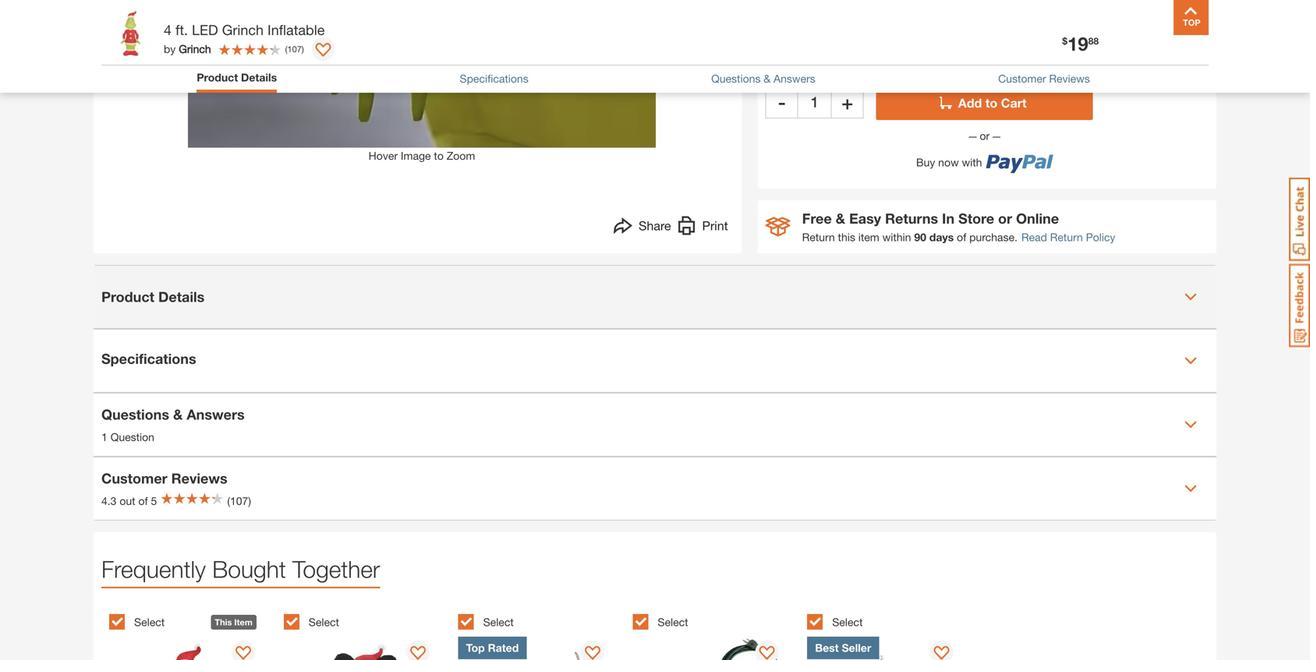 Task type: locate. For each thing, give the bounding box(es) containing it.
customer reviews up the 5
[[101, 470, 227, 487]]

2 vertical spatial &
[[173, 406, 183, 423]]

& inside questions & answers 1 question
[[173, 406, 183, 423]]

together
[[293, 556, 380, 583]]

read return policy link
[[1022, 229, 1116, 246]]

question
[[111, 431, 154, 444]]

out
[[120, 495, 135, 508]]

0 vertical spatial to
[[986, 95, 998, 110]]

product
[[197, 71, 238, 84], [101, 288, 154, 305]]

to right the "add"
[[986, 95, 998, 110]]

buy now with
[[916, 156, 982, 169]]

1 vertical spatial grinch
[[179, 43, 211, 55]]

1 vertical spatial caret image
[[1185, 419, 1197, 431]]

0 horizontal spatial customer
[[101, 470, 167, 487]]

customer up 4.3 out of 5
[[101, 470, 167, 487]]

2 horizontal spatial display image
[[934, 646, 950, 661]]

add to cart button
[[876, 86, 1093, 120]]

of
[[957, 231, 967, 244], [138, 495, 148, 508]]

40 ft. 16/3 multi-directional outdoor extension cord, green image
[[633, 637, 783, 661]]

return
[[802, 231, 835, 244], [1050, 231, 1083, 244]]

or up buy now with button
[[977, 129, 993, 142]]

4 select from the left
[[658, 616, 688, 629]]

buy
[[916, 156, 935, 169]]

specifications button
[[460, 70, 529, 87], [460, 70, 529, 87], [94, 330, 1217, 392]]

display image left best
[[759, 646, 775, 661]]

2 select from the left
[[309, 616, 339, 629]]

1 horizontal spatial grinch
[[222, 21, 264, 38]]

select down frequently
[[134, 616, 165, 629]]

1 vertical spatial to
[[434, 149, 444, 162]]

1 horizontal spatial customer
[[998, 72, 1046, 85]]

of left the 5
[[138, 495, 148, 508]]

5 select from the left
[[832, 616, 863, 629]]

feedback link image
[[1289, 264, 1310, 348]]

0 vertical spatial customer reviews
[[998, 72, 1090, 85]]

0 vertical spatial caret image
[[1185, 291, 1197, 303]]

bought
[[212, 556, 286, 583]]

select up 40 ft. 16/3 multi-directional outdoor extension cord, green image
[[658, 616, 688, 629]]

select
[[134, 616, 165, 629], [309, 616, 339, 629], [483, 616, 514, 629], [658, 616, 688, 629], [832, 616, 863, 629]]

reviews
[[1049, 72, 1090, 85], [171, 470, 227, 487]]

select inside 1 / 5 group
[[134, 616, 165, 629]]

of inside free & easy returns in store or online return this item within 90 days of purchase. read return policy
[[957, 231, 967, 244]]

1 horizontal spatial display image
[[410, 646, 426, 661]]

select inside 4 / 5 group
[[658, 616, 688, 629]]

of right days
[[957, 231, 967, 244]]

display image for 4 ft. led mickey inflatable image
[[410, 646, 426, 661]]

answers for questions & answers 1 question
[[187, 406, 245, 423]]

0 horizontal spatial customer reviews
[[101, 470, 227, 487]]

1 vertical spatial reviews
[[171, 470, 227, 487]]

share
[[639, 218, 671, 233]]

image
[[401, 149, 431, 162]]

1 vertical spatial customer
[[101, 470, 167, 487]]

easy
[[849, 210, 881, 227]]

or
[[977, 129, 993, 142], [998, 210, 1012, 227]]

1 horizontal spatial display image
[[585, 646, 600, 661]]

& inside free & easy returns in store or online return this item within 90 days of purchase. read return policy
[[836, 210, 845, 227]]

select for 4 / 5 group
[[658, 616, 688, 629]]

4 / 5 group
[[633, 606, 800, 661]]

return down free on the top of the page
[[802, 231, 835, 244]]

1 vertical spatial answers
[[187, 406, 245, 423]]

& for free & easy returns in store or online
[[836, 210, 845, 227]]

display image
[[316, 43, 331, 58], [585, 646, 600, 661], [934, 646, 950, 661]]

1 horizontal spatial to
[[986, 95, 998, 110]]

answers inside questions & answers 1 question
[[187, 406, 245, 423]]

customer reviews up cart
[[998, 72, 1090, 85]]

questions
[[711, 72, 761, 85], [101, 406, 169, 423]]

caret image
[[1185, 291, 1197, 303], [1185, 419, 1197, 431]]

returns
[[885, 210, 938, 227]]

to inside add to cart button
[[986, 95, 998, 110]]

1 horizontal spatial answers
[[774, 72, 816, 85]]

grinch
[[222, 21, 264, 38], [179, 43, 211, 55]]

print button
[[677, 216, 728, 239]]

reviews down 19
[[1049, 72, 1090, 85]]

grinch down led on the top left of the page
[[179, 43, 211, 55]]

frequently
[[101, 556, 206, 583]]

1 vertical spatial product details
[[101, 288, 205, 305]]

0 vertical spatial grinch
[[222, 21, 264, 38]]

1 / 5 group
[[109, 606, 276, 661]]

3 outlet power hub adapter image
[[807, 637, 957, 661]]

4.3
[[101, 495, 117, 508]]

select up 4 ft. led mickey inflatable image
[[309, 616, 339, 629]]

0 horizontal spatial answers
[[187, 406, 245, 423]]

0 vertical spatial of
[[957, 231, 967, 244]]

0 horizontal spatial display image
[[236, 646, 251, 661]]

reviews up the (107)
[[171, 470, 227, 487]]

0 horizontal spatial to
[[434, 149, 444, 162]]

display image inside 5 / 5 group
[[934, 646, 950, 661]]

2 display image from the left
[[410, 646, 426, 661]]

to
[[986, 95, 998, 110], [434, 149, 444, 162]]

0 horizontal spatial &
[[173, 406, 183, 423]]

&
[[764, 72, 771, 85], [836, 210, 845, 227], [173, 406, 183, 423]]

this
[[838, 231, 855, 244]]

0 vertical spatial answers
[[774, 72, 816, 85]]

customer up cart
[[998, 72, 1046, 85]]

select inside 2 / 5 "group"
[[309, 616, 339, 629]]

1 horizontal spatial customer reviews
[[998, 72, 1090, 85]]

within
[[883, 231, 911, 244]]

inflatable
[[268, 21, 325, 38]]

2 horizontal spatial display image
[[759, 646, 775, 661]]

select inside 5 / 5 group
[[832, 616, 863, 629]]

0 vertical spatial or
[[977, 129, 993, 142]]

select up rated
[[483, 616, 514, 629]]

0 vertical spatial product details
[[197, 71, 277, 84]]

0 vertical spatial reviews
[[1049, 72, 1090, 85]]

1 vertical spatial questions
[[101, 406, 169, 423]]

with
[[962, 156, 982, 169]]

1 vertical spatial or
[[998, 210, 1012, 227]]

1 horizontal spatial return
[[1050, 231, 1083, 244]]

1
[[101, 431, 107, 444]]

grinch right led on the top left of the page
[[222, 21, 264, 38]]

answers
[[774, 72, 816, 85], [187, 406, 245, 423]]

share button
[[614, 216, 671, 239]]

policy
[[1086, 231, 1116, 244]]

or up purchase.
[[998, 210, 1012, 227]]

0 vertical spatial questions
[[711, 72, 761, 85]]

$ 19 88
[[1062, 32, 1099, 55]]

display image inside 3 / 5 group
[[585, 646, 600, 661]]

select inside 3 / 5 group
[[483, 616, 514, 629]]

buy now with button
[[876, 144, 1093, 173]]

display image
[[236, 646, 251, 661], [410, 646, 426, 661], [759, 646, 775, 661]]

2 horizontal spatial &
[[836, 210, 845, 227]]

1 vertical spatial details
[[158, 288, 205, 305]]

1 vertical spatial of
[[138, 495, 148, 508]]

5
[[151, 495, 157, 508]]

this item
[[215, 618, 253, 628]]

0 horizontal spatial return
[[802, 231, 835, 244]]

None field
[[798, 86, 831, 118]]

or inside free & easy returns in store or online return this item within 90 days of purchase. read return policy
[[998, 210, 1012, 227]]

1 caret image from the top
[[1185, 291, 1197, 303]]

questions for questions & answers
[[711, 72, 761, 85]]

answers for questions & answers
[[774, 72, 816, 85]]

customer
[[998, 72, 1046, 85], [101, 470, 167, 487]]

customer reviews button
[[998, 70, 1090, 87], [998, 70, 1090, 87]]

questions & answers button
[[711, 70, 816, 87], [711, 70, 816, 87]]

return right read
[[1050, 231, 1083, 244]]

specifications
[[460, 72, 529, 85], [101, 350, 196, 367]]

1 vertical spatial customer reviews
[[101, 470, 227, 487]]

display image down item at the bottom of page
[[236, 646, 251, 661]]

1 horizontal spatial or
[[998, 210, 1012, 227]]

questions inside questions & answers 1 question
[[101, 406, 169, 423]]

0 horizontal spatial product
[[101, 288, 154, 305]]

0 vertical spatial product
[[197, 71, 238, 84]]

1 display image from the left
[[236, 646, 251, 661]]

0 vertical spatial details
[[241, 71, 277, 84]]

0 vertical spatial customer
[[998, 72, 1046, 85]]

product details
[[197, 71, 277, 84], [101, 288, 205, 305]]

1 vertical spatial caret image
[[1185, 483, 1197, 495]]

to left zoom
[[434, 149, 444, 162]]

2 caret image from the top
[[1185, 419, 1197, 431]]

live chat image
[[1289, 178, 1310, 261]]

0 vertical spatial specifications
[[460, 72, 529, 85]]

3 select from the left
[[483, 616, 514, 629]]

free
[[802, 210, 832, 227]]

display image left "top" on the left bottom
[[410, 646, 426, 661]]

by grinch
[[164, 43, 211, 55]]

3 display image from the left
[[759, 646, 775, 661]]

1 horizontal spatial of
[[957, 231, 967, 244]]

1 horizontal spatial specifications
[[460, 72, 529, 85]]

details
[[241, 71, 277, 84], [158, 288, 205, 305]]

0 horizontal spatial questions
[[101, 406, 169, 423]]

days
[[930, 231, 954, 244]]

0 horizontal spatial display image
[[316, 43, 331, 58]]

1 select from the left
[[134, 616, 165, 629]]

ft.
[[175, 21, 188, 38]]

print
[[702, 218, 728, 233]]

caret image
[[1185, 355, 1197, 367], [1185, 483, 1197, 495]]

1 vertical spatial &
[[836, 210, 845, 227]]

customer reviews
[[998, 72, 1090, 85], [101, 470, 227, 487]]

- button
[[766, 86, 798, 118]]

3 / 5 group
[[458, 606, 625, 661]]

1 horizontal spatial questions
[[711, 72, 761, 85]]

0 vertical spatial caret image
[[1185, 355, 1197, 367]]

store
[[959, 210, 994, 227]]

1 horizontal spatial &
[[764, 72, 771, 85]]

4.3 out of 5
[[101, 495, 157, 508]]

88
[[1089, 35, 1099, 46]]

product details button
[[197, 69, 277, 89], [197, 69, 277, 86], [94, 266, 1217, 328]]

select up best seller
[[832, 616, 863, 629]]

grinch christmas inflatables 23gm83133 1d.4 image
[[105, 13, 173, 82]]

1 vertical spatial specifications
[[101, 350, 196, 367]]

purchase.
[[970, 231, 1018, 244]]



Task type: vqa. For each thing, say whether or not it's contained in the screenshot.
Discover how we can help with your next project
no



Task type: describe. For each thing, give the bounding box(es) containing it.
)
[[302, 44, 304, 54]]

add
[[958, 95, 982, 110]]

1 vertical spatial product
[[101, 288, 154, 305]]

this
[[215, 618, 232, 628]]

0 horizontal spatial specifications
[[101, 350, 196, 367]]

hover image to zoom button
[[188, 0, 656, 164]]

2 caret image from the top
[[1185, 483, 1197, 495]]

select for 5 / 5 group
[[832, 616, 863, 629]]

read
[[1022, 231, 1047, 244]]

1 horizontal spatial reviews
[[1049, 72, 1090, 85]]

0 horizontal spatial reviews
[[171, 470, 227, 487]]

questions & answers
[[711, 72, 816, 85]]

4
[[164, 21, 172, 38]]

add to cart
[[958, 95, 1027, 110]]

1 horizontal spatial product
[[197, 71, 238, 84]]

to inside 'hover image to zoom' button
[[434, 149, 444, 162]]

hover
[[369, 149, 398, 162]]

$
[[1062, 35, 1068, 46]]

2 return from the left
[[1050, 231, 1083, 244]]

4 ft. led grinch inflatable
[[164, 21, 325, 38]]

( 107 )
[[285, 44, 304, 54]]

-
[[778, 91, 786, 113]]

cart
[[1001, 95, 1027, 110]]

free & easy returns in store or online return this item within 90 days of purchase. read return policy
[[802, 210, 1116, 244]]

display image for 40 ft. 16/3 multi-directional outdoor extension cord, green image
[[759, 646, 775, 661]]

display image for best seller
[[934, 646, 950, 661]]

led
[[192, 21, 218, 38]]

top rated
[[466, 642, 519, 655]]

item
[[859, 231, 880, 244]]

product image image
[[105, 8, 156, 58]]

0 vertical spatial &
[[764, 72, 771, 85]]

0 horizontal spatial or
[[977, 129, 993, 142]]

seller
[[842, 642, 871, 655]]

1 caret image from the top
[[1185, 355, 1197, 367]]

107
[[287, 44, 302, 54]]

online
[[1016, 210, 1059, 227]]

0 horizontal spatial grinch
[[179, 43, 211, 55]]

best seller
[[815, 642, 871, 655]]

item
[[234, 618, 253, 628]]

questions & answers 1 question
[[101, 406, 245, 444]]

top button
[[1174, 0, 1209, 35]]

0 horizontal spatial of
[[138, 495, 148, 508]]

display image for top rated
[[585, 646, 600, 661]]

select for 1 / 5 group
[[134, 616, 165, 629]]

in
[[942, 210, 955, 227]]

3-piece led deer family image
[[458, 637, 608, 661]]

19
[[1068, 32, 1089, 55]]

icon image
[[766, 217, 791, 237]]

1 horizontal spatial details
[[241, 71, 277, 84]]

(107)
[[227, 495, 251, 508]]

top
[[466, 642, 485, 655]]

display image inside 1 / 5 group
[[236, 646, 251, 661]]

questions for questions & answers 1 question
[[101, 406, 169, 423]]

rated
[[488, 642, 519, 655]]

+ button
[[831, 86, 864, 118]]

4 ft. led mickey inflatable image
[[284, 637, 434, 661]]

0 horizontal spatial details
[[158, 288, 205, 305]]

now
[[938, 156, 959, 169]]

2 / 5 group
[[284, 606, 451, 661]]

(
[[285, 44, 287, 54]]

hover image to zoom
[[369, 149, 475, 162]]

best
[[815, 642, 839, 655]]

select for 3 / 5 group
[[483, 616, 514, 629]]

select for 2 / 5 "group"
[[309, 616, 339, 629]]

& for questions & answers
[[173, 406, 183, 423]]

90
[[914, 231, 926, 244]]

1 return from the left
[[802, 231, 835, 244]]

frequently bought together
[[101, 556, 380, 583]]

by
[[164, 43, 176, 55]]

zoom
[[447, 149, 475, 162]]

5 / 5 group
[[807, 606, 974, 661]]

+
[[842, 91, 853, 113]]



